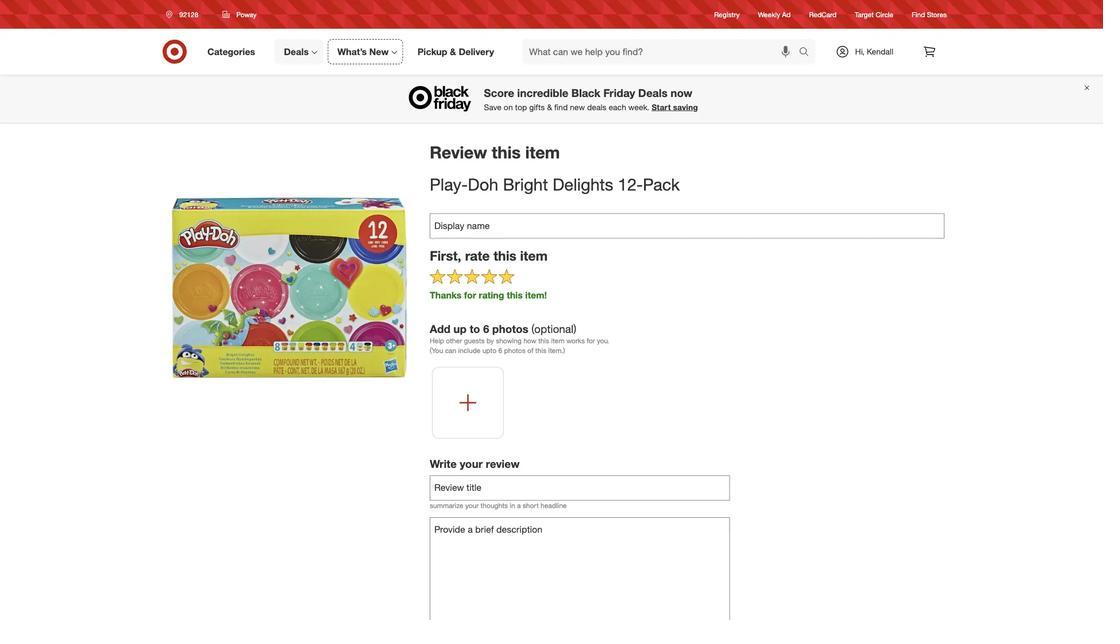 Task type: locate. For each thing, give the bounding box(es) containing it.
1 horizontal spatial deals
[[638, 86, 668, 99]]

for left rating
[[464, 289, 476, 301]]

deals left what's
[[284, 46, 309, 57]]

&
[[450, 46, 456, 57], [547, 102, 552, 112]]

your for write
[[460, 457, 483, 471]]

item!
[[525, 289, 547, 301]]

start
[[652, 102, 671, 112]]

thoughts
[[481, 501, 508, 510]]

deals
[[284, 46, 309, 57], [638, 86, 668, 99]]

1 horizontal spatial for
[[587, 337, 595, 345]]

can
[[445, 346, 456, 355]]

0 horizontal spatial for
[[464, 289, 476, 301]]

& right pickup on the left
[[450, 46, 456, 57]]

incredible
[[517, 86, 568, 99]]

your left thoughts
[[465, 501, 479, 510]]

saving
[[673, 102, 698, 112]]

photos
[[492, 322, 528, 336], [504, 346, 526, 355]]

hi, kendall
[[855, 47, 893, 57]]

1 vertical spatial 6
[[498, 346, 502, 355]]

black
[[571, 86, 600, 99]]

search
[[794, 47, 821, 58]]

item
[[525, 142, 560, 162], [520, 248, 548, 264], [551, 337, 565, 345]]

kendall
[[867, 47, 893, 57]]

2 vertical spatial item
[[551, 337, 565, 345]]

up
[[453, 322, 467, 336]]

photos up showing
[[492, 322, 528, 336]]

pack
[[643, 174, 680, 195]]

find stores
[[912, 10, 947, 19]]

& left find
[[547, 102, 552, 112]]

for
[[464, 289, 476, 301], [587, 337, 595, 345]]

your right write
[[460, 457, 483, 471]]

1 vertical spatial &
[[547, 102, 552, 112]]

photos down showing
[[504, 346, 526, 355]]

0 horizontal spatial &
[[450, 46, 456, 57]]

1 vertical spatial for
[[587, 337, 595, 345]]

deals up start
[[638, 86, 668, 99]]

6 right upto
[[498, 346, 502, 355]]

weekly
[[758, 10, 780, 19]]

92128
[[179, 10, 198, 19]]

score incredible black friday deals now save on top gifts & find new deals each week. start saving
[[484, 86, 698, 112]]

item up item.)
[[551, 337, 565, 345]]

for left you.
[[587, 337, 595, 345]]

redcard
[[809, 10, 837, 19]]

0 vertical spatial 6
[[483, 322, 489, 336]]

1 horizontal spatial &
[[547, 102, 552, 112]]

what's new
[[337, 46, 389, 57]]

play-doh bright delights 12-pack
[[430, 174, 680, 195]]

0 vertical spatial your
[[460, 457, 483, 471]]

showing
[[496, 337, 522, 345]]

registry
[[714, 10, 740, 19]]

this right how
[[538, 337, 549, 345]]

poway button
[[215, 4, 264, 25]]

circle
[[876, 10, 893, 19]]

bright
[[503, 174, 548, 195]]

None text field
[[430, 213, 945, 239], [430, 476, 730, 501], [430, 213, 945, 239], [430, 476, 730, 501]]

target
[[855, 10, 874, 19]]

delivery
[[459, 46, 494, 57]]

1 vertical spatial your
[[465, 501, 479, 510]]

item up play-doh bright delights 12-pack
[[525, 142, 560, 162]]

6
[[483, 322, 489, 336], [498, 346, 502, 355]]

0 vertical spatial deals
[[284, 46, 309, 57]]

What can we help you find? suggestions appear below search field
[[522, 39, 802, 64]]

this
[[492, 142, 521, 162], [493, 248, 516, 264], [507, 289, 523, 301], [538, 337, 549, 345], [535, 346, 546, 355]]

in
[[510, 501, 515, 510]]

0 horizontal spatial 6
[[483, 322, 489, 336]]

top
[[515, 102, 527, 112]]

pickup & delivery link
[[408, 39, 508, 64]]

item up item!
[[520, 248, 548, 264]]

1 vertical spatial photos
[[504, 346, 526, 355]]

review
[[486, 457, 520, 471]]

find
[[554, 102, 568, 112]]

what's new link
[[328, 39, 403, 64]]

hi,
[[855, 47, 865, 57]]

0 vertical spatial &
[[450, 46, 456, 57]]

pickup
[[417, 46, 447, 57]]

0 vertical spatial photos
[[492, 322, 528, 336]]

pickup & delivery
[[417, 46, 494, 57]]

this up bright
[[492, 142, 521, 162]]

0 vertical spatial for
[[464, 289, 476, 301]]

1 vertical spatial deals
[[638, 86, 668, 99]]

you.
[[597, 337, 610, 345]]

redcard link
[[809, 9, 837, 19]]

thanks
[[430, 289, 462, 301]]

this left item!
[[507, 289, 523, 301]]

your
[[460, 457, 483, 471], [465, 501, 479, 510]]

6 right to
[[483, 322, 489, 336]]

this right of
[[535, 346, 546, 355]]

None text field
[[430, 518, 730, 620]]

add
[[430, 322, 450, 336]]

what's
[[337, 46, 367, 57]]

find stores link
[[912, 9, 947, 19]]

rating
[[479, 289, 504, 301]]



Task type: describe. For each thing, give the bounding box(es) containing it.
deals link
[[274, 39, 323, 64]]

review this item
[[430, 142, 560, 162]]

0 horizontal spatial deals
[[284, 46, 309, 57]]

(optional)
[[531, 322, 576, 336]]

target circle link
[[855, 9, 893, 19]]

first,
[[430, 248, 461, 264]]

doh
[[468, 174, 498, 195]]

review
[[430, 142, 487, 162]]

poway
[[236, 10, 257, 19]]

for inside add up to 6 photos (optional) help other guests by showing how this item works for you. (you can include upto 6 photos of this item.)
[[587, 337, 595, 345]]

rate
[[465, 248, 490, 264]]

by
[[487, 337, 494, 345]]

play-
[[430, 174, 468, 195]]

12-
[[618, 174, 643, 195]]

how
[[523, 337, 536, 345]]

delights
[[553, 174, 613, 195]]

item inside add up to 6 photos (optional) help other guests by showing how this item works for you. (you can include upto 6 photos of this item.)
[[551, 337, 565, 345]]

ad
[[782, 10, 791, 19]]

thanks for rating this item!
[[430, 289, 547, 301]]

score
[[484, 86, 514, 99]]

search button
[[794, 39, 821, 67]]

write
[[430, 457, 457, 471]]

now
[[671, 86, 692, 99]]

your for summarize
[[465, 501, 479, 510]]

1 vertical spatial item
[[520, 248, 548, 264]]

new
[[570, 102, 585, 112]]

find
[[912, 10, 925, 19]]

other
[[446, 337, 462, 345]]

(you
[[430, 346, 443, 355]]

headline
[[541, 501, 567, 510]]

stores
[[927, 10, 947, 19]]

& inside score incredible black friday deals now save on top gifts & find new deals each week. start saving
[[547, 102, 552, 112]]

works
[[566, 337, 585, 345]]

save
[[484, 102, 502, 112]]

weekly ad
[[758, 10, 791, 19]]

summarize your thoughts in a short headline
[[430, 501, 567, 510]]

upto
[[482, 346, 496, 355]]

weekly ad link
[[758, 9, 791, 19]]

guests
[[464, 337, 485, 345]]

& inside "link"
[[450, 46, 456, 57]]

summarize
[[430, 501, 463, 510]]

add up to 6 photos (optional) help other guests by showing how this item works for you. (you can include upto 6 photos of this item.)
[[430, 322, 610, 355]]

deals
[[587, 102, 606, 112]]

of
[[527, 346, 533, 355]]

target circle
[[855, 10, 893, 19]]

include
[[458, 346, 481, 355]]

write your review
[[430, 457, 520, 471]]

new
[[369, 46, 389, 57]]

week.
[[628, 102, 649, 112]]

registry link
[[714, 9, 740, 19]]

1 horizontal spatial 6
[[498, 346, 502, 355]]

deals inside score incredible black friday deals now save on top gifts & find new deals each week. start saving
[[638, 86, 668, 99]]

first, rate this item
[[430, 248, 548, 264]]

item.)
[[548, 346, 565, 355]]

92128 button
[[159, 4, 210, 25]]

friday
[[603, 86, 635, 99]]

each
[[609, 102, 626, 112]]

a
[[517, 501, 521, 510]]

to
[[470, 322, 480, 336]]

categories
[[207, 46, 255, 57]]

short
[[523, 501, 539, 510]]

0 vertical spatial item
[[525, 142, 560, 162]]

gifts
[[529, 102, 545, 112]]

on
[[504, 102, 513, 112]]

categories link
[[198, 39, 270, 64]]

this right rate
[[493, 248, 516, 264]]

help
[[430, 337, 444, 345]]



Task type: vqa. For each thing, say whether or not it's contained in the screenshot.
2nd Save offer from the left
no



